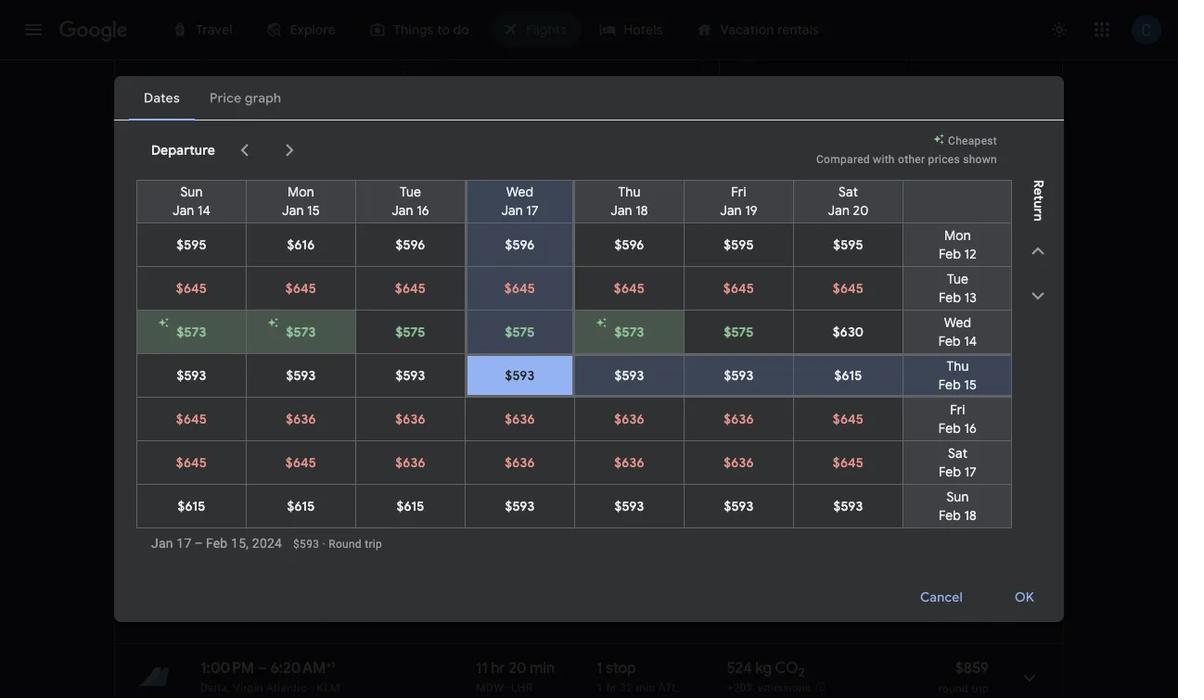 Task type: locate. For each thing, give the bounding box(es) containing it.
co for 618 kg co
[[772, 456, 795, 475]]

+ up klm
[[326, 660, 331, 671]]

virgin down 1:00 pm – 6:20 am + 1
[[233, 682, 263, 695]]

hr inside the 11 hr 10 min mdw – lhr
[[491, 456, 506, 475]]

1 ord from the top
[[476, 321, 499, 334]]

1 vertical spatial tue
[[948, 271, 969, 288]]

7 hr 40 min ord – lhr
[[476, 298, 553, 334]]

0 vertical spatial 19
[[334, 171, 347, 188]]

$573 for 3rd $573 button from left
[[615, 324, 645, 341]]

16 down $849 text box
[[965, 420, 978, 437]]

tue left any
[[400, 184, 421, 200]]

emissions down 618 kg co
[[758, 479, 812, 492]]

tue inside mon feb 12 tue feb 13 wed feb 14 thu feb 15 fri feb 16 sat feb 17 sun feb 18
[[948, 271, 969, 288]]

lhr for 40
[[507, 321, 528, 334]]

20
[[854, 202, 869, 219], [509, 660, 527, 679]]

2 $573 button from the left
[[247, 311, 356, 354]]

min right 40
[[528, 298, 553, 317]]

0 horizontal spatial and
[[235, 252, 255, 265]]

0 vertical spatial 18
[[636, 202, 649, 219]]

ord inside 7 hr 40 min ord – lhr
[[476, 321, 499, 334]]

849 US dollars text field
[[955, 387, 989, 406]]

round down $849 text box
[[939, 410, 969, 423]]

543
[[727, 387, 753, 406]]

1 vertical spatial sun
[[947, 489, 970, 506]]

+41% up "524"
[[727, 612, 755, 625]]

day
[[454, 341, 472, 354]]

2 stop from the top
[[606, 456, 637, 475]]

min right 59
[[613, 409, 633, 422]]

0 vertical spatial sat
[[839, 184, 859, 200]]

2 round from the top
[[939, 410, 969, 423]]

1 horizontal spatial sat
[[949, 446, 968, 462]]

sat inside sat jan 20
[[839, 184, 859, 200]]

0 vertical spatial 1 stop flight. element
[[597, 387, 637, 408]]

hr right the 9
[[488, 387, 502, 406]]

dba
[[463, 479, 485, 492]]

kg inside 403 kg co 2 -8% emissions
[[757, 298, 774, 317]]

1 11 from the top
[[476, 456, 488, 475]]

2 as from the left
[[314, 341, 327, 354]]

nov 21 – dec 19
[[253, 171, 347, 188]]

jan inside thu jan 18
[[611, 202, 633, 219]]

co right 403
[[777, 298, 800, 317]]

+24%
[[727, 409, 755, 422]]

co inside 543 kg co 2 +24% emissions
[[776, 387, 799, 406]]

0 horizontal spatial 18
[[636, 202, 649, 219]]

atl
[[659, 682, 679, 695]]

1 horizontal spatial wed
[[945, 315, 972, 331]]

wed
[[507, 184, 534, 200], [945, 315, 972, 331]]

1 carry-on bag button
[[235, 86, 367, 116]]

+ inside 2:41 pm – 6:30 am + 1
[[324, 387, 329, 398]]

min for 20
[[530, 660, 555, 679]]

3 $596 from the left
[[615, 237, 645, 253]]

fees left may
[[739, 252, 761, 265]]

leaves chicago midway international airport at 1:40 pm on tuesday, november 21 and arrives at heathrow airport at 6:50 am on wednesday, november 22. element
[[200, 456, 335, 475]]

0 vertical spatial atlantic
[[300, 479, 341, 492]]

mdw for 11 hr 10 min
[[476, 479, 504, 492]]

trip for 403
[[972, 322, 989, 335]]

14
[[198, 202, 211, 219], [965, 333, 978, 350]]

airways down the arrival time: 6:30 am on  wednesday, november 22. text box
[[292, 409, 333, 422]]

as left much
[[243, 341, 255, 354]]

0 horizontal spatial 17
[[527, 202, 539, 219]]

round inside $849 round trip
[[939, 410, 969, 423]]

–
[[261, 298, 271, 317], [499, 321, 507, 334], [255, 387, 264, 406], [499, 409, 507, 422], [504, 479, 511, 492], [499, 613, 507, 626], [258, 660, 267, 679], [504, 682, 511, 695]]

min for 49
[[527, 387, 552, 406]]

0 horizontal spatial $595
[[177, 237, 207, 253]]

1 vertical spatial 14
[[965, 333, 978, 350]]

min inside the 11 hr 10 min mdw – lhr
[[528, 456, 553, 475]]

$859 down $818 round trip at the bottom right of page
[[956, 660, 989, 679]]

2 11 from the top
[[476, 660, 488, 679]]

1 horizontal spatial $575 button
[[468, 311, 573, 354]]

min inside 7 hr 40 min ord – lhr
[[528, 298, 553, 317]]

$573 for 2nd $573 button from right
[[286, 324, 316, 341]]

$859 round trip for 618
[[939, 456, 989, 493]]

hr inside 9 hr 49 min – lhr
[[488, 387, 502, 406]]

18 inside thu jan 18
[[636, 202, 649, 219]]

1 vertical spatial stop
[[606, 456, 637, 475]]

wed inside wed jan 17
[[507, 184, 534, 200]]

3 1 stop flight. element from the top
[[597, 660, 637, 681]]

19 inside find the best price region
[[334, 171, 347, 188]]

2 vertical spatial iberia,
[[344, 613, 376, 626]]

$615 up 17 – feb
[[178, 498, 206, 515]]

none search field containing all filters (5)
[[114, 0, 1077, 146]]

0 horizontal spatial delta
[[200, 479, 227, 492]]

nonstop flight. element
[[597, 298, 655, 320]]

0 horizontal spatial sun
[[180, 184, 203, 200]]

round for 524
[[939, 683, 969, 696]]

$849 round trip
[[939, 387, 989, 423]]

– inside 7 hr 40 min ord – lhr
[[499, 321, 507, 334]]

trip
[[972, 322, 989, 335], [972, 410, 989, 423], [972, 480, 989, 493], [365, 538, 382, 551], [972, 614, 989, 627], [972, 683, 989, 696]]

jan for fri
[[721, 202, 742, 219]]

818 US dollars text field
[[958, 590, 989, 609]]

iberia, up 2,131
[[344, 321, 376, 334]]

2 $859 from the top
[[956, 660, 989, 679]]

+41% emissions inside popup button
[[727, 612, 812, 625]]

tue up 13
[[948, 271, 969, 288]]

2 $596 button from the left
[[468, 224, 573, 266]]

trip down $849 text box
[[972, 410, 989, 423]]

$595 button down sat jan 20
[[795, 224, 903, 266]]

2 horizontal spatial $573
[[615, 324, 645, 341]]

2 vertical spatial +
[[326, 660, 331, 671]]

thu inside mon feb 12 tue feb 13 wed feb 14 thu feb 15 fri feb 16 sat feb 17 sun feb 18
[[947, 358, 970, 375]]

2
[[800, 304, 807, 320], [306, 345, 311, 356], [799, 392, 806, 408], [597, 479, 604, 492], [799, 665, 805, 681]]

all filters (5)
[[149, 92, 224, 109]]

$636
[[286, 411, 316, 428], [396, 411, 426, 428], [505, 411, 535, 428], [615, 411, 645, 428], [724, 411, 754, 428], [396, 455, 426, 472], [505, 455, 535, 472], [615, 455, 645, 472], [724, 455, 754, 472]]

2 +41% emissions from the top
[[727, 612, 812, 625]]

1 horizontal spatial 20
[[854, 202, 869, 219]]

19 up bag fees button
[[746, 202, 758, 219]]

1 horizontal spatial $596
[[505, 237, 535, 253]]

1 right 'for' on the top
[[561, 252, 567, 265]]

1 round from the top
[[939, 322, 969, 335]]

1 $595 from the left
[[177, 237, 207, 253]]

2 airways from the top
[[292, 613, 333, 626]]

11 inside '11 hr 20 min mdw – lhr'
[[476, 660, 488, 679]]

None search field
[[114, 0, 1077, 146]]

1 vertical spatial iberia,
[[344, 409, 376, 422]]

0 horizontal spatial 16
[[417, 202, 430, 219]]

0 horizontal spatial $573
[[177, 324, 207, 341]]

round
[[329, 538, 362, 551]]

hr right 6
[[607, 613, 617, 626]]

hr inside '11 hr 20 min mdw – lhr'
[[491, 660, 506, 679]]

$573 for 3rd $573 button from the right
[[177, 324, 207, 341]]

1 stop from the top
[[606, 387, 637, 406]]

emissions right the 8%
[[749, 322, 803, 335]]

jan down date grid button
[[829, 202, 850, 219]]

trip down 845 us dollars text box
[[972, 322, 989, 335]]

on inside popup button
[[293, 92, 309, 109]]

atlantic down 6:50 am text field
[[300, 479, 341, 492]]

0 vertical spatial american,
[[200, 409, 253, 422]]

Departure text field
[[764, 27, 849, 78]]

jan inside mon jan 15
[[282, 202, 304, 219]]

stop up "28"
[[606, 456, 637, 475]]

scroll right image
[[278, 139, 301, 162]]

1 horizontal spatial fri
[[951, 402, 966, 419]]

co
[[777, 298, 800, 317], [290, 341, 306, 354], [776, 387, 799, 406], [772, 456, 795, 475], [776, 660, 799, 679]]

$859 for 524
[[956, 660, 989, 679]]

845 US dollars text field
[[955, 298, 989, 317]]

0 vertical spatial +
[[508, 252, 514, 265]]

1 horizontal spatial 17
[[620, 613, 633, 626]]

other
[[899, 153, 926, 166]]

sun right track
[[180, 184, 203, 200]]

jan down nov 21 – dec 19
[[282, 202, 304, 219]]

1 vertical spatial 16
[[965, 420, 978, 437]]

0 vertical spatial $859
[[956, 456, 989, 475]]

prices
[[929, 153, 961, 166], [183, 171, 222, 188]]

mdw
[[476, 479, 504, 492], [476, 682, 504, 695]]

14 up best departing flights
[[198, 202, 211, 219]]

hr for 49
[[488, 387, 502, 406]]

fees
[[518, 252, 540, 265], [739, 252, 761, 265]]

$596 button down tue jan 16
[[356, 224, 465, 266]]

2 inside 524 kg co 2
[[799, 665, 805, 681]]

kg for 618
[[753, 456, 769, 475]]

8%
[[731, 322, 746, 335]]

jan for sun
[[173, 202, 194, 219]]

0 horizontal spatial $573 button
[[137, 311, 246, 354]]

$596 right taxes
[[505, 237, 535, 253]]

trip down 818 us dollars text field
[[972, 614, 989, 627]]

mon inside mon feb 12 tue feb 13 wed feb 14 thu feb 15 fri feb 16 sat feb 17 sun feb 18
[[945, 227, 972, 244]]

kg right 543
[[756, 387, 773, 406]]

1 delta from the left
[[200, 479, 227, 492]]

0 horizontal spatial on
[[190, 252, 203, 265]]

jan inside fri jan 19
[[721, 202, 742, 219]]

5 round from the top
[[939, 683, 969, 696]]

2 $859 round trip from the top
[[939, 660, 989, 696]]

1 vertical spatial sat
[[949, 446, 968, 462]]

stop inside 1 stop 1 hr 32 min atl
[[606, 660, 637, 679]]

1 horizontal spatial thu
[[947, 358, 970, 375]]

17 inside wed jan 17
[[527, 202, 539, 219]]

1 vertical spatial 11
[[476, 660, 488, 679]]

0 vertical spatial $859 round trip
[[939, 456, 989, 493]]

round inside the $845 round trip
[[939, 322, 969, 335]]

1 vertical spatial american, british airways
[[200, 613, 333, 626]]

hr inside 1 stop 1 hr 32 min atl
[[607, 682, 617, 695]]

prices left learn more about tracked prices icon
[[183, 171, 222, 188]]

avoids as much co2 as 2131 trees absorb in a day. learn more about this calculation. image
[[480, 342, 491, 353]]

$595 for 1st the $595 button from right
[[834, 237, 864, 253]]

min inside 9 hr 49 min – lhr
[[527, 387, 552, 406]]

kg right 618
[[753, 456, 769, 475]]

1 vertical spatial fri
[[951, 402, 966, 419]]

tue inside tue jan 16
[[400, 184, 421, 200]]

british down 2:41 pm – 6:30 am + 1
[[256, 409, 289, 422]]

0 vertical spatial airways
[[292, 409, 333, 422]]

0 vertical spatial 11
[[476, 456, 488, 475]]

$859 round trip for 524
[[939, 660, 989, 696]]

6:50 am
[[270, 456, 326, 475]]

wed right dates
[[507, 184, 534, 200]]

$575 button
[[356, 311, 465, 354], [468, 311, 573, 354], [685, 311, 794, 354]]

leaves o'hare international airport at 2:41 pm on tuesday, november 21 and arrives at heathrow airport at 6:30 am on wednesday, november 22. element
[[200, 387, 333, 406]]

and right the charges
[[694, 252, 714, 265]]

american,
[[200, 409, 253, 422], [200, 613, 253, 626]]

+ down avoids as much co 2 as 2,131 trees absorb in a day
[[324, 387, 329, 398]]

0 vertical spatial tue
[[400, 184, 421, 200]]

bag
[[312, 92, 335, 109], [717, 252, 736, 265]]

lhr down "49"
[[507, 409, 528, 422]]

with
[[874, 153, 896, 166]]

stop for 11 hr 10 min
[[606, 456, 637, 475]]

0 horizontal spatial $596
[[396, 237, 426, 253]]

$573 button
[[137, 311, 246, 354], [247, 311, 356, 354], [576, 311, 684, 354]]

1 horizontal spatial 19
[[746, 202, 758, 219]]

2 1 stop flight. element from the top
[[597, 456, 637, 478]]

1 $595 button from the left
[[137, 224, 246, 266]]

1 iberia, finnair from the top
[[344, 409, 415, 422]]

hr inside 7 hr 40 min ord – lhr
[[488, 298, 502, 317]]

2 right 543
[[799, 392, 806, 408]]

by:
[[1016, 249, 1035, 266]]

1 vertical spatial mdw
[[476, 682, 504, 695]]

min right "28"
[[636, 479, 656, 492]]

emissions right +24%
[[758, 409, 812, 422]]

2 horizontal spatial $596 button
[[576, 224, 684, 266]]

2 vertical spatial stop
[[606, 660, 637, 679]]

2 down airways,
[[306, 345, 311, 356]]

airways up arrival time: 6:20 am on  wednesday, november 22. text box
[[292, 613, 333, 626]]

2 $596 from the left
[[505, 237, 535, 253]]

$818 round trip
[[939, 590, 989, 627]]

18
[[636, 202, 649, 219], [965, 508, 977, 524]]

1 vertical spatial american,
[[200, 613, 253, 626]]

0 vertical spatial mdw
[[476, 479, 504, 492]]

1 horizontal spatial 14
[[965, 333, 978, 350]]

593 US dollars text field
[[293, 538, 320, 551]]

2 horizontal spatial $575 button
[[685, 311, 794, 354]]

20 for hr
[[509, 660, 527, 679]]

iberia, finnair
[[344, 409, 415, 422], [344, 613, 415, 626]]

$573 down nonstop flight. element
[[615, 324, 645, 341]]

iberia,
[[344, 321, 376, 334], [344, 409, 376, 422], [344, 613, 376, 626]]

american, british airways down 2:41 pm – 6:30 am + 1
[[200, 409, 333, 422]]

fri up bag fees button
[[732, 184, 747, 200]]

date grid
[[847, 169, 904, 186]]

main content containing best departing flights
[[114, 161, 1065, 699]]

0 vertical spatial 16
[[417, 202, 430, 219]]

– down total duration 11 hr 20 min. element
[[504, 682, 511, 695]]

1 horizontal spatial fees
[[739, 252, 761, 265]]

co for 403 kg co 2 -8% emissions
[[777, 298, 800, 317]]

+41%
[[727, 479, 755, 492], [727, 612, 755, 625]]

0 horizontal spatial wed
[[507, 184, 534, 200]]

11 inside the 11 hr 10 min mdw – lhr
[[476, 456, 488, 475]]

3 $595 from the left
[[834, 237, 864, 253]]

(5)
[[207, 92, 224, 109]]

virgin down leaves chicago midway international airport at 1:40 pm on tuesday, november 21 and arrives at heathrow airport at 6:50 am on wednesday, november 22. element
[[267, 479, 297, 492]]

3 round from the top
[[939, 480, 969, 493]]

mdw inside the 11 hr 10 min mdw – lhr
[[476, 479, 504, 492]]

19 for nov 21 – dec 19
[[334, 171, 347, 188]]

1
[[246, 92, 251, 109], [561, 252, 567, 265], [329, 387, 333, 398], [597, 387, 603, 406], [597, 456, 603, 475], [331, 660, 335, 671], [597, 660, 603, 679], [597, 682, 604, 695]]

min for 59
[[613, 409, 633, 422]]

atlantic for delta, virgin atlantic
[[266, 682, 306, 695]]

total duration 9 hr 49 min. element
[[476, 387, 597, 408]]

10:40 pm
[[274, 298, 337, 317]]

Arrival time: 6:50 AM on  Wednesday, November 22. text field
[[270, 456, 335, 475]]

$636 button
[[247, 398, 356, 441], [356, 398, 465, 441], [466, 398, 575, 441], [576, 398, 684, 441], [685, 398, 794, 441], [356, 442, 465, 485], [466, 442, 575, 485], [576, 442, 684, 485], [685, 442, 794, 485]]

0 horizontal spatial $596 button
[[356, 224, 465, 266]]

1 stop flight. element
[[597, 387, 637, 408], [597, 456, 637, 478], [597, 660, 637, 681]]

2 vertical spatial finnair
[[379, 613, 415, 626]]

0 vertical spatial on
[[293, 92, 309, 109]]

lhr inside '11 hr 20 min mdw – lhr'
[[511, 682, 533, 695]]

1 horizontal spatial $595
[[724, 237, 754, 253]]

avoids
[[204, 341, 240, 354]]

1 mdw from the top
[[476, 479, 504, 492]]

stop inside 1 stop 2 hr 28 min dtw
[[606, 456, 637, 475]]

0 vertical spatial ord
[[476, 321, 499, 334]]

59
[[597, 409, 610, 422]]

1 vertical spatial 17
[[965, 464, 977, 481]]

flights left ·
[[259, 540, 313, 564]]

0 horizontal spatial virgin
[[233, 682, 263, 695]]

trip for 524
[[972, 683, 989, 696]]

main content
[[114, 161, 1065, 699]]

mdw inside '11 hr 20 min mdw – lhr'
[[476, 682, 504, 695]]

stop for 9 hr 49 min
[[606, 387, 637, 406]]

3 $573 from the left
[[615, 324, 645, 341]]

any
[[428, 171, 452, 188]]

mon right nov
[[288, 184, 315, 200]]

round for 618
[[939, 480, 969, 493]]

2:41 pm
[[200, 387, 252, 406]]

2 horizontal spatial $575
[[724, 324, 754, 341]]

1 vertical spatial 19
[[746, 202, 758, 219]]

$575 left in
[[396, 324, 426, 341]]

departing for best
[[157, 223, 242, 247]]

1 vertical spatial +
[[324, 387, 329, 398]]

+20% emissions
[[727, 682, 812, 695]]

co inside 524 kg co 2
[[776, 660, 799, 679]]

524
[[727, 660, 752, 679]]

kg inside 543 kg co 2 +24% emissions
[[756, 387, 773, 406]]

lhr inside 7 hr 40 min ord – lhr
[[507, 321, 528, 334]]

0 horizontal spatial fees
[[518, 252, 540, 265]]

16 inside tue jan 16
[[417, 202, 430, 219]]

20 inside sat jan 20
[[854, 202, 869, 219]]

2 mdw from the top
[[476, 682, 504, 695]]

1 horizontal spatial $573
[[286, 324, 316, 341]]

kg for 543
[[756, 387, 773, 406]]

trip down 859 us dollars text box
[[972, 480, 989, 493]]

1 $596 from the left
[[396, 237, 426, 253]]

1 $573 from the left
[[177, 324, 207, 341]]

0 vertical spatial bag
[[312, 92, 335, 109]]

jan for wed
[[502, 202, 523, 219]]

1 up 59
[[597, 387, 603, 406]]

$595 down sat jan 20
[[834, 237, 864, 253]]

2 up +20% emissions
[[799, 665, 805, 681]]

1 +41% emissions from the top
[[727, 479, 812, 492]]

for
[[543, 252, 558, 265]]

jan up bag fees button
[[721, 202, 742, 219]]

bag right carry-
[[312, 92, 335, 109]]

jan up "include"
[[392, 202, 414, 219]]

 image
[[344, 479, 347, 492]]

16 down any
[[417, 202, 430, 219]]

fri
[[732, 184, 747, 200], [951, 402, 966, 419]]

cancel button
[[899, 576, 986, 621]]

$849
[[955, 387, 989, 406]]

mon
[[288, 184, 315, 200], [945, 227, 972, 244]]

1 horizontal spatial tue
[[948, 271, 969, 288]]

fees left 'for' on the top
[[518, 252, 540, 265]]

finnair
[[379, 321, 415, 334], [379, 409, 415, 422], [379, 613, 415, 626]]

phl
[[636, 409, 658, 422]]

1 airways from the top
[[292, 409, 333, 422]]

4 round from the top
[[939, 614, 969, 627]]

min left mco
[[636, 613, 656, 626]]

+ right taxes
[[508, 252, 514, 265]]

1 horizontal spatial 15
[[965, 377, 978, 394]]

20 for jan
[[854, 202, 869, 219]]

date
[[847, 169, 876, 186]]

jan
[[173, 202, 194, 219], [282, 202, 304, 219], [392, 202, 414, 219], [502, 202, 523, 219], [611, 202, 633, 219], [721, 202, 742, 219], [829, 202, 850, 219], [151, 536, 173, 551]]

13
[[965, 290, 977, 306]]

iberia, down round
[[344, 613, 376, 626]]

1 horizontal spatial $573 button
[[247, 311, 356, 354]]

1 vertical spatial iberia, finnair
[[344, 613, 415, 626]]

$859 round trip down $849 round trip
[[939, 456, 989, 493]]

jan inside sun jan 14
[[173, 202, 194, 219]]

layover (1 of 1) is a 2 hr 28 min layover at detroit metropolitan wayne county airport in detroit. element
[[597, 478, 718, 493]]

co inside 403 kg co 2 -8% emissions
[[777, 298, 800, 317]]

british airways, iberia, finnair
[[261, 321, 415, 334]]

trip inside the $845 round trip
[[972, 322, 989, 335]]

british up much
[[261, 321, 294, 334]]

apply.
[[789, 252, 820, 265]]

co right much
[[290, 341, 306, 354]]

2 horizontal spatial $573 button
[[576, 311, 684, 354]]

1 vertical spatial $859 round trip
[[939, 660, 989, 696]]

trip inside $849 round trip
[[972, 410, 989, 423]]

delta down 1:40 pm text box
[[200, 479, 227, 492]]

– down 40
[[499, 321, 507, 334]]

jan inside tue jan 16
[[392, 202, 414, 219]]

$573 down 9:00 am text field
[[177, 324, 207, 341]]

1 as from the left
[[243, 341, 255, 354]]

lhr down 40
[[507, 321, 528, 334]]

1 $596 button from the left
[[356, 224, 465, 266]]

feb down 859 us dollars text box
[[939, 508, 962, 524]]

1 inside popup button
[[246, 92, 251, 109]]

3 finnair from the top
[[379, 613, 415, 626]]

15 down the $845 round trip
[[965, 377, 978, 394]]

15,
[[231, 536, 249, 551]]

delta down 10
[[488, 479, 515, 492]]

min inside '11 hr 20 min mdw – lhr'
[[530, 660, 555, 679]]

$596 for third $596 button from the right
[[396, 237, 426, 253]]

american, british airways
[[200, 409, 333, 422], [200, 613, 333, 626]]

$595 button
[[137, 224, 246, 266], [685, 224, 794, 266], [795, 224, 903, 266]]

hr for 20
[[491, 660, 506, 679]]

1 horizontal spatial as
[[314, 341, 327, 354]]

3 iberia, from the top
[[344, 613, 376, 626]]

18 down 859 us dollars text box
[[965, 508, 977, 524]]

0 vertical spatial 20
[[854, 202, 869, 219]]

round down $859 text field
[[939, 683, 969, 696]]

1 left "32"
[[597, 682, 604, 695]]

jan inside sat jan 20
[[829, 202, 850, 219]]

ok
[[1015, 590, 1035, 607]]

jan for sat
[[829, 202, 850, 219]]

19
[[334, 171, 347, 188], [746, 202, 758, 219]]

n
[[1030, 214, 1047, 222]]

 image inside 'main content'
[[344, 479, 347, 492]]

jan 17 – feb 15, 2024
[[151, 536, 282, 551]]

1 $575 button from the left
[[356, 311, 465, 354]]

kg for 524
[[756, 660, 772, 679]]

$615 down klm, virgin atlantic on the left bottom of page
[[287, 498, 315, 515]]

jan for mon
[[282, 202, 304, 219]]

19 for fri jan 19
[[746, 202, 758, 219]]

+
[[508, 252, 514, 265], [324, 387, 329, 398], [326, 660, 331, 671]]

track prices
[[146, 171, 222, 188]]

– inside 9 hr 49 min – lhr
[[499, 409, 507, 422]]

min for 40
[[528, 298, 553, 317]]

2 delta from the left
[[488, 479, 515, 492]]

3 $595 button from the left
[[795, 224, 903, 266]]

$818
[[958, 590, 989, 609]]

connection
[[518, 479, 578, 492]]

american, up 1:00 pm text box
[[200, 613, 253, 626]]

lhr inside the 11 hr 10 min mdw – lhr
[[511, 479, 533, 492]]

stop for 11 hr 20 min
[[606, 660, 637, 679]]

ord – lgw
[[476, 613, 531, 626]]

round down 859 us dollars text box
[[939, 480, 969, 493]]

hr for 40
[[488, 298, 502, 317]]

scroll up image
[[1028, 240, 1050, 263]]

1 horizontal spatial delta
[[488, 479, 515, 492]]

3 $575 button from the left
[[685, 311, 794, 354]]

thu up optional
[[619, 184, 641, 200]]

1 vertical spatial ord
[[476, 613, 499, 626]]

kg inside 524 kg co 2
[[756, 660, 772, 679]]

1 inside 1 stop 2 hr 28 min dtw
[[597, 456, 603, 475]]

0 vertical spatial departing
[[157, 223, 242, 247]]

2 inside 543 kg co 2 +24% emissions
[[799, 392, 806, 408]]

2 american, british airways from the top
[[200, 613, 333, 626]]

mon jan 15
[[282, 184, 320, 219]]

3 stop from the top
[[606, 660, 637, 679]]

10
[[509, 456, 525, 475]]

0 vertical spatial thu
[[619, 184, 641, 200]]

Departure time: 2:41 PM. text field
[[200, 387, 252, 406]]

1 down 6
[[597, 660, 603, 679]]

0 vertical spatial virgin
[[267, 479, 297, 492]]

1 iberia, from the top
[[344, 321, 376, 334]]

1 vertical spatial 20
[[509, 660, 527, 679]]

2 horizontal spatial $596
[[615, 237, 645, 253]]

min
[[528, 298, 553, 317], [527, 387, 552, 406], [613, 409, 633, 422], [528, 456, 553, 475], [636, 479, 656, 492], [636, 613, 656, 626], [530, 660, 555, 679], [636, 682, 656, 695]]

atlantic for klm, virgin atlantic
[[300, 479, 341, 492]]

0 vertical spatial mon
[[288, 184, 315, 200]]

0 vertical spatial iberia, finnair
[[344, 409, 415, 422]]

0 vertical spatial american, british airways
[[200, 409, 333, 422]]

0 vertical spatial 14
[[198, 202, 211, 219]]

– down 10
[[504, 479, 511, 492]]

mon inside mon jan 15
[[288, 184, 315, 200]]

co for 524 kg co 2
[[776, 660, 799, 679]]

0 horizontal spatial mon
[[288, 184, 315, 200]]

+ inside 1:00 pm – 6:20 am + 1
[[326, 660, 331, 671]]

hr left 10
[[491, 456, 506, 475]]

stop inside the 1 stop 59 min phl
[[606, 387, 637, 406]]

1 $859 round trip from the top
[[939, 456, 989, 493]]

flights for best departing flights
[[246, 223, 300, 247]]

1 vertical spatial virgin
[[233, 682, 263, 695]]

$596 for first $596 button from the right
[[615, 237, 645, 253]]

round for 543
[[939, 410, 969, 423]]

– up '11 hr 20 min mdw – lhr'
[[499, 613, 507, 626]]

2 for 543
[[799, 392, 806, 408]]

1 vertical spatial finnair
[[379, 409, 415, 422]]

0 horizontal spatial tue
[[400, 184, 421, 200]]

1 1 stop flight. element from the top
[[597, 387, 637, 408]]

11 hr 10 min mdw – lhr
[[476, 456, 553, 492]]

19 inside fri jan 19
[[746, 202, 758, 219]]

departing for other
[[170, 540, 255, 564]]

on for carry-
[[293, 92, 309, 109]]

+ for 9
[[324, 387, 329, 398]]

2 +41% from the top
[[727, 612, 755, 625]]

2 inside 403 kg co 2 -8% emissions
[[800, 304, 807, 320]]

$573 down 10:40 pm text field
[[286, 324, 316, 341]]

hr for 17
[[607, 613, 617, 626]]

mon up 12
[[945, 227, 972, 244]]

jan inside wed jan 17
[[502, 202, 523, 219]]

best departing flights
[[114, 223, 300, 247]]

feb
[[939, 246, 962, 263], [939, 290, 962, 306], [939, 333, 961, 350], [939, 377, 962, 394], [939, 420, 962, 437], [939, 464, 962, 481], [939, 508, 962, 524]]

klm, virgin atlantic
[[238, 479, 341, 492]]

best
[[114, 223, 153, 247]]

1 american, from the top
[[200, 409, 253, 422]]

2 $595 from the left
[[724, 237, 754, 253]]

ord
[[476, 321, 499, 334], [476, 613, 499, 626]]

19 right 21 – dec
[[334, 171, 347, 188]]

emissions
[[749, 322, 803, 335], [758, 409, 812, 422], [758, 479, 812, 492], [758, 612, 812, 625], [758, 682, 812, 695]]

0 horizontal spatial 19
[[334, 171, 347, 188]]

3 $573 button from the left
[[576, 311, 684, 354]]

round down cancel
[[939, 614, 969, 627]]

524 kg co 2
[[727, 660, 805, 681]]

on left price
[[190, 252, 203, 265]]

11 up dba
[[476, 456, 488, 475]]

0 horizontal spatial 14
[[198, 202, 211, 219]]

0 vertical spatial sun
[[180, 184, 203, 200]]

1 $859 from the top
[[956, 456, 989, 475]]

min inside the 1 stop 59 min phl
[[613, 409, 633, 422]]

0 horizontal spatial 15
[[307, 202, 320, 219]]

$859 down $849 round trip
[[956, 456, 989, 475]]

1 horizontal spatial mon
[[945, 227, 972, 244]]

15 inside mon jan 15
[[307, 202, 320, 219]]

$595 for 2nd the $595 button from the right
[[724, 237, 754, 253]]

2 $573 from the left
[[286, 324, 316, 341]]

0 horizontal spatial $595 button
[[137, 224, 246, 266]]

1 horizontal spatial $595 button
[[685, 224, 794, 266]]

1 horizontal spatial virgin
[[267, 479, 297, 492]]

20 inside '11 hr 20 min mdw – lhr'
[[509, 660, 527, 679]]

$595 button down sun jan 14
[[137, 224, 246, 266]]

+41% inside +41% emissions popup button
[[727, 612, 755, 625]]



Task type: vqa. For each thing, say whether or not it's contained in the screenshot.


Task type: describe. For each thing, give the bounding box(es) containing it.
Departure time: 1:40 PM. text field
[[200, 456, 254, 475]]

32
[[620, 682, 633, 695]]

mdw for 11 hr 20 min
[[476, 682, 504, 695]]

+ for 11
[[326, 660, 331, 671]]

all
[[149, 92, 165, 109]]

min inside 1 stop 2 hr 28 min dtw
[[636, 479, 656, 492]]

trip right round
[[365, 538, 382, 551]]

$595 for 1st the $595 button
[[177, 237, 207, 253]]

price graph
[[975, 169, 1046, 186]]

1 american, british airways from the top
[[200, 409, 333, 422]]

feb down $849 round trip
[[939, 464, 962, 481]]

min for 17
[[636, 613, 656, 626]]

1 $573 button from the left
[[137, 311, 246, 354]]

1 and from the left
[[235, 252, 255, 265]]

Departure time: 1:00 PM. text field
[[200, 660, 254, 679]]

49
[[506, 387, 523, 406]]

3 $596 button from the left
[[576, 224, 684, 266]]

859 US dollars text field
[[956, 456, 989, 475]]

other
[[114, 540, 166, 564]]

emissions down 524 kg co 2
[[758, 682, 812, 695]]

bag inside 1 carry-on bag popup button
[[312, 92, 335, 109]]

1 +41% from the top
[[727, 479, 755, 492]]

bag fees button
[[717, 252, 761, 265]]

passenger assistance button
[[823, 252, 937, 265]]

total duration 11 hr 10 min. element
[[476, 456, 597, 478]]

Return text field
[[921, 27, 1006, 78]]

2 ord from the top
[[476, 613, 499, 626]]

adult.
[[570, 252, 600, 265]]

emissions inside 543 kg co 2 +24% emissions
[[758, 409, 812, 422]]

trip for 543
[[972, 410, 989, 423]]

sun jan 14
[[173, 184, 211, 219]]

american
[[200, 321, 250, 334]]

28
[[620, 479, 633, 492]]

lhr for 20
[[511, 682, 533, 695]]

2 and from the left
[[694, 252, 714, 265]]

virgin for klm,
[[267, 479, 297, 492]]

leaves o'hare international airport at 9:00 am on tuesday, november 21 and arrives at heathrow airport at 10:40 pm on tuesday, november 21. element
[[200, 298, 337, 317]]

avoids as much co 2 as 2,131 trees absorb in a day
[[204, 341, 472, 356]]

1 $575 from the left
[[396, 324, 426, 341]]

price graph button
[[927, 161, 1061, 194]]

grid
[[879, 169, 904, 186]]

2 for 403
[[800, 304, 807, 320]]

flights for other departing flights
[[259, 540, 313, 564]]

17 inside mon feb 12 tue feb 13 wed feb 14 thu feb 15 fri feb 16 sat feb 17 sun feb 18
[[965, 464, 977, 481]]

3 $575 from the left
[[724, 324, 754, 341]]

wed inside mon feb 12 tue feb 13 wed feb 14 thu feb 15 fri feb 16 sat feb 17 sun feb 18
[[945, 315, 972, 331]]

charges
[[650, 252, 691, 265]]

thu inside thu jan 18
[[619, 184, 641, 200]]

ok button
[[993, 576, 1057, 621]]

hr inside 1 stop 2 hr 28 min dtw
[[607, 479, 617, 492]]

Arrival time: 10:40 PM. text field
[[274, 298, 337, 317]]

16 inside mon feb 12 tue feb 13 wed feb 14 thu feb 15 fri feb 16 sat feb 17 sun feb 18
[[965, 420, 978, 437]]

fri inside mon feb 12 tue feb 13 wed feb 14 thu feb 15 fri feb 16 sat feb 17 sun feb 18
[[951, 402, 966, 419]]

round for 403
[[939, 322, 969, 335]]

swap origin and destination. image
[[398, 41, 420, 64]]

2 iberia, finnair from the top
[[344, 613, 415, 626]]

scroll left image
[[234, 139, 256, 162]]

layover (1 of 1) is a 1 hr 32 min layover at hartsfield-jackson atlanta international airport in atlanta. element
[[597, 681, 718, 696]]

1 stop flight. element for 11 hr 20 min
[[597, 660, 637, 681]]

much
[[258, 341, 287, 354]]

14 inside mon feb 12 tue feb 13 wed feb 14 thu feb 15 fri feb 16 sat feb 17 sun feb 18
[[965, 333, 978, 350]]

klm,
[[238, 479, 264, 492]]

2 for 524
[[799, 665, 805, 681]]

$615 down $630
[[835, 368, 863, 384]]

1 finnair from the top
[[379, 321, 415, 334]]

prices
[[354, 252, 387, 265]]

emissions inside 403 kg co 2 -8% emissions
[[749, 322, 803, 335]]

$630
[[833, 324, 865, 341]]

6:30 am
[[268, 387, 324, 406]]

mon for jan
[[288, 184, 315, 200]]

feb down the $845 round trip
[[939, 377, 962, 394]]

co for 543 kg co 2 +24% emissions
[[776, 387, 799, 406]]

1 vertical spatial british
[[256, 409, 289, 422]]

dtw
[[659, 479, 683, 492]]

2 inside avoids as much co 2 as 2,131 trees absorb in a day
[[306, 345, 311, 356]]

min inside 1 stop 1 hr 32 min atl
[[636, 682, 656, 695]]

other departing flights
[[114, 540, 313, 564]]

convenience
[[258, 252, 323, 265]]

0 vertical spatial british
[[261, 321, 294, 334]]

co inside avoids as much co 2 as 2,131 trees absorb in a day
[[290, 341, 306, 354]]

e
[[1030, 188, 1047, 196]]

2 inside 1 stop 2 hr 28 min dtw
[[597, 479, 604, 492]]

lgw
[[507, 613, 531, 626]]

feb down $849 text box
[[939, 420, 962, 437]]

dates
[[455, 171, 490, 188]]

virgin for delta,
[[233, 682, 263, 695]]

sun inside mon feb 12 tue feb 13 wed feb 14 thu feb 15 fri feb 16 sat feb 17 sun feb 18
[[947, 489, 970, 506]]

1 stop flight. element for 11 hr 10 min
[[597, 456, 637, 478]]

date grid button
[[798, 161, 919, 194]]

price
[[975, 169, 1007, 186]]

fri inside fri jan 19
[[732, 184, 747, 200]]

fri jan 19
[[721, 184, 758, 219]]

0 vertical spatial prices
[[929, 153, 961, 166]]

2 $575 from the left
[[505, 324, 535, 341]]

– right 9:00 am
[[261, 298, 271, 317]]

round inside $818 round trip
[[939, 614, 969, 627]]

543 kg co 2 +24% emissions
[[727, 387, 812, 422]]

a
[[445, 341, 451, 354]]

passenger
[[823, 252, 878, 265]]

delta, virgin atlantic
[[200, 682, 306, 695]]

$630 button
[[795, 311, 903, 354]]

9:00 am – 10:40 pm
[[200, 298, 337, 317]]

mon for feb
[[945, 227, 972, 244]]

$615 down the by
[[397, 498, 425, 515]]

r e t u r n
[[1030, 180, 1047, 222]]

1 stop flight. element for 9 hr 49 min
[[597, 387, 637, 408]]

leaves chicago midway international airport at 1:00 pm on tuesday, november 21 and arrives at heathrow airport at 6:20 am on wednesday, november 22. element
[[200, 660, 335, 679]]

618 kg co
[[727, 456, 795, 475]]

+41% emissions button
[[722, 590, 826, 629]]

may
[[764, 252, 786, 265]]

Departure time: 9:00 AM. text field
[[200, 298, 258, 317]]

859 US dollars text field
[[956, 660, 989, 679]]

2:41 pm – 6:30 am + 1
[[200, 387, 333, 406]]

Arrival time: 6:30 AM on  Wednesday, November 22. text field
[[268, 387, 333, 406]]

shown
[[964, 153, 998, 166]]

lhr inside 9 hr 49 min – lhr
[[507, 409, 528, 422]]

17 – feb
[[177, 536, 228, 551]]

18 inside mon feb 12 tue feb 13 wed feb 14 thu feb 15 fri feb 16 sat feb 17 sun feb 18
[[965, 508, 977, 524]]

layover (1 of 1) is a 6 hr 17 min layover at orlando international airport in orlando. element
[[597, 612, 718, 627]]

lhr for 10
[[511, 479, 533, 492]]

2 vertical spatial british
[[256, 613, 289, 626]]

jan for tue
[[392, 202, 414, 219]]

jan for thu
[[611, 202, 633, 219]]

hr for 10
[[491, 456, 506, 475]]

2 finnair from the top
[[379, 409, 415, 422]]

sort
[[987, 249, 1013, 266]]

departure
[[151, 142, 215, 159]]

min for 10
[[528, 456, 553, 475]]

price
[[206, 252, 232, 265]]

– right 2:41 pm text field
[[255, 387, 264, 406]]

9 hr 49 min – lhr
[[476, 387, 552, 422]]

trees
[[362, 341, 389, 354]]

sat inside mon feb 12 tue feb 13 wed feb 14 thu feb 15 fri feb 16 sat feb 17 sun feb 18
[[949, 446, 968, 462]]

compared
[[817, 153, 871, 166]]

by
[[402, 479, 414, 492]]

2 $595 button from the left
[[685, 224, 794, 266]]

sat jan 20
[[829, 184, 869, 219]]

2 $575 button from the left
[[468, 311, 573, 354]]

17 for $818
[[620, 613, 633, 626]]

emissions inside popup button
[[758, 612, 812, 625]]

trip for 618
[[972, 480, 989, 493]]

operated by skywest dba delta connection
[[351, 479, 578, 492]]

– inside '11 hr 20 min mdw – lhr'
[[504, 682, 511, 695]]

403
[[727, 298, 754, 317]]

u
[[1030, 201, 1047, 209]]

kg for 403
[[757, 298, 774, 317]]

total duration 11 hr 20 min. element
[[476, 660, 597, 681]]

1 inside the 1 stop 59 min phl
[[597, 387, 603, 406]]

jan left 17 – feb
[[151, 536, 173, 551]]

cheapest
[[949, 135, 998, 148]]

learn more about tracked prices image
[[225, 171, 242, 188]]

find the best price region
[[114, 161, 1065, 209]]

optional
[[603, 252, 647, 265]]

ranked
[[114, 252, 153, 265]]

any dates
[[428, 171, 490, 188]]

mco
[[659, 613, 684, 626]]

prices inside find the best price region
[[183, 171, 222, 188]]

1 carry-on bag
[[246, 92, 335, 109]]

all filters (5) button
[[114, 86, 239, 116]]

Arrival time: 6:20 AM on  Wednesday, November 22. text field
[[271, 660, 335, 679]]

1 horizontal spatial bag
[[717, 252, 736, 265]]

$845 round trip
[[939, 298, 989, 335]]

sun inside sun jan 14
[[180, 184, 203, 200]]

feb left 12
[[939, 246, 962, 263]]

9:00 am
[[200, 298, 258, 317]]

feb left 13
[[939, 290, 962, 306]]

total duration 7 hr 40 min. element
[[476, 298, 597, 320]]

trip inside $818 round trip
[[972, 614, 989, 627]]

r
[[1030, 209, 1047, 214]]

track
[[146, 171, 180, 188]]

1 fees from the left
[[518, 252, 540, 265]]

tue jan 16
[[392, 184, 430, 219]]

– inside the 11 hr 10 min mdw – lhr
[[504, 479, 511, 492]]

nonstop
[[597, 298, 655, 317]]

nov
[[253, 171, 278, 188]]

2 fees from the left
[[739, 252, 761, 265]]

17 for fri
[[527, 202, 539, 219]]

sort by:
[[987, 249, 1035, 266]]

scroll down image
[[1028, 285, 1050, 307]]

2 iberia, from the top
[[344, 409, 376, 422]]

sort by: button
[[980, 241, 1065, 274]]

2 american, from the top
[[200, 613, 253, 626]]

$616 button
[[247, 224, 356, 266]]

compared with other prices shown
[[817, 153, 998, 166]]

prices include required taxes + fees for 1 adult. optional charges and bag fees may apply. passenger assistance
[[354, 252, 937, 265]]

airways,
[[297, 321, 341, 334]]

$859 for 618
[[956, 456, 989, 475]]

15 inside mon feb 12 tue feb 13 wed feb 14 thu feb 15 fri feb 16 sat feb 17 sun feb 18
[[965, 377, 978, 394]]

11 for 11 hr 20 min
[[476, 660, 488, 679]]

feb down $845
[[939, 333, 961, 350]]

1 inside 1:00 pm – 6:20 am + 1
[[331, 660, 335, 671]]

– up delta, virgin atlantic
[[258, 660, 267, 679]]

2,131
[[330, 341, 359, 354]]

klm
[[317, 682, 341, 695]]

14 inside sun jan 14
[[198, 202, 211, 219]]

$596 for second $596 button from the left
[[505, 237, 535, 253]]

layover (1 of 1) is a 59 min layover at philadelphia international airport in philadelphia. element
[[597, 408, 718, 423]]

learn more about ranking image
[[327, 250, 343, 266]]

1 inside 2:41 pm – 6:30 am + 1
[[329, 387, 333, 398]]

on for based
[[190, 252, 203, 265]]

graph
[[1010, 169, 1046, 186]]

11 for 11 hr 10 min
[[476, 456, 488, 475]]

mon feb 12 tue feb 13 wed feb 14 thu feb 15 fri feb 16 sat feb 17 sun feb 18
[[939, 227, 978, 524]]



